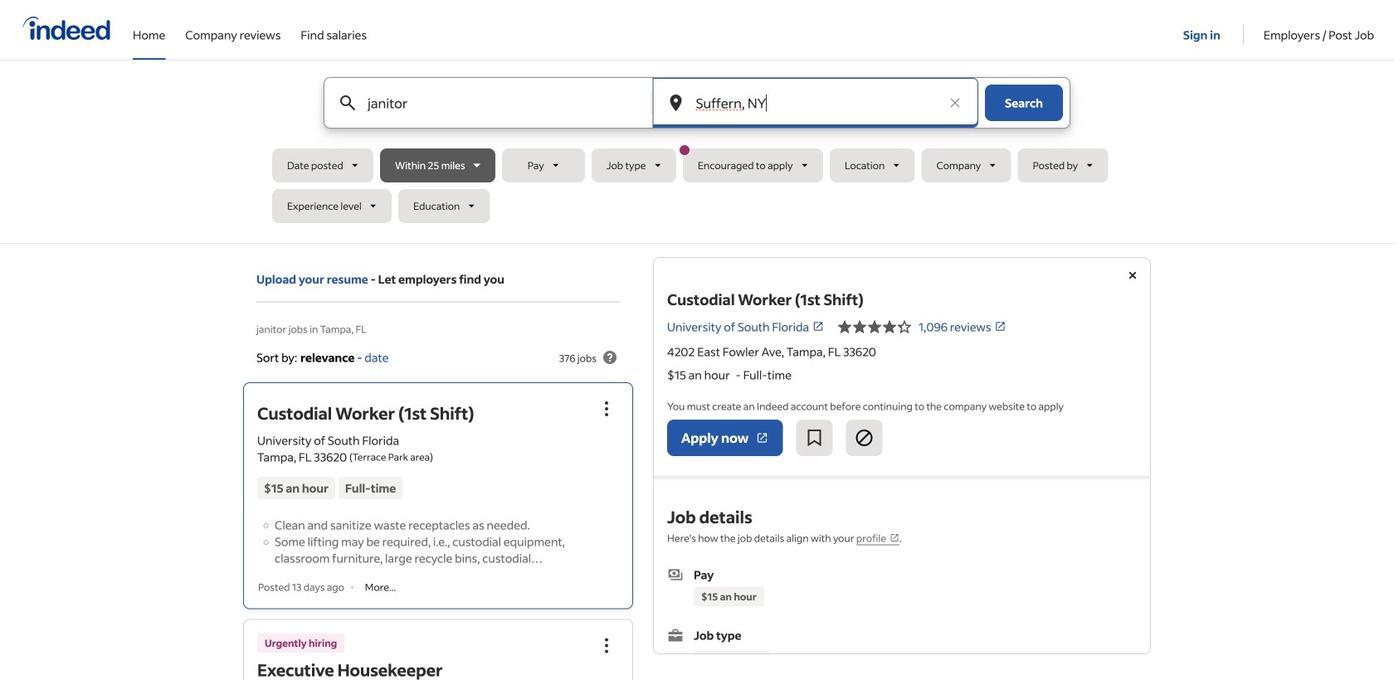 Task type: locate. For each thing, give the bounding box(es) containing it.
clear location input image
[[947, 95, 964, 111]]

4.2 out of 5 stars image
[[838, 317, 912, 337]]

university of south florida (opens in a new tab) image
[[813, 321, 824, 333]]

None search field
[[272, 77, 1122, 230]]

missing qualification image
[[698, 654, 713, 669]]



Task type: vqa. For each thing, say whether or not it's contained in the screenshot.
Account ICON
no



Task type: describe. For each thing, give the bounding box(es) containing it.
help icon image
[[600, 348, 620, 368]]

save this job image
[[805, 428, 825, 448]]

Edit location text field
[[693, 78, 939, 128]]

not interested image
[[855, 428, 874, 448]]

job actions for custodial worker (1st shift) is collapsed image
[[597, 399, 617, 419]]

close job details image
[[1123, 266, 1143, 286]]

job preferences (opens in a new window) image
[[890, 533, 900, 543]]

4.2 out of 5 stars. link to 1,096 reviews company ratings (opens in a new tab) image
[[995, 321, 1007, 333]]

apply now (opens in a new tab) image
[[756, 432, 769, 445]]

job actions for executive housekeeper is collapsed image
[[597, 636, 617, 656]]

search: Job title, keywords, or company text field
[[364, 78, 624, 128]]



